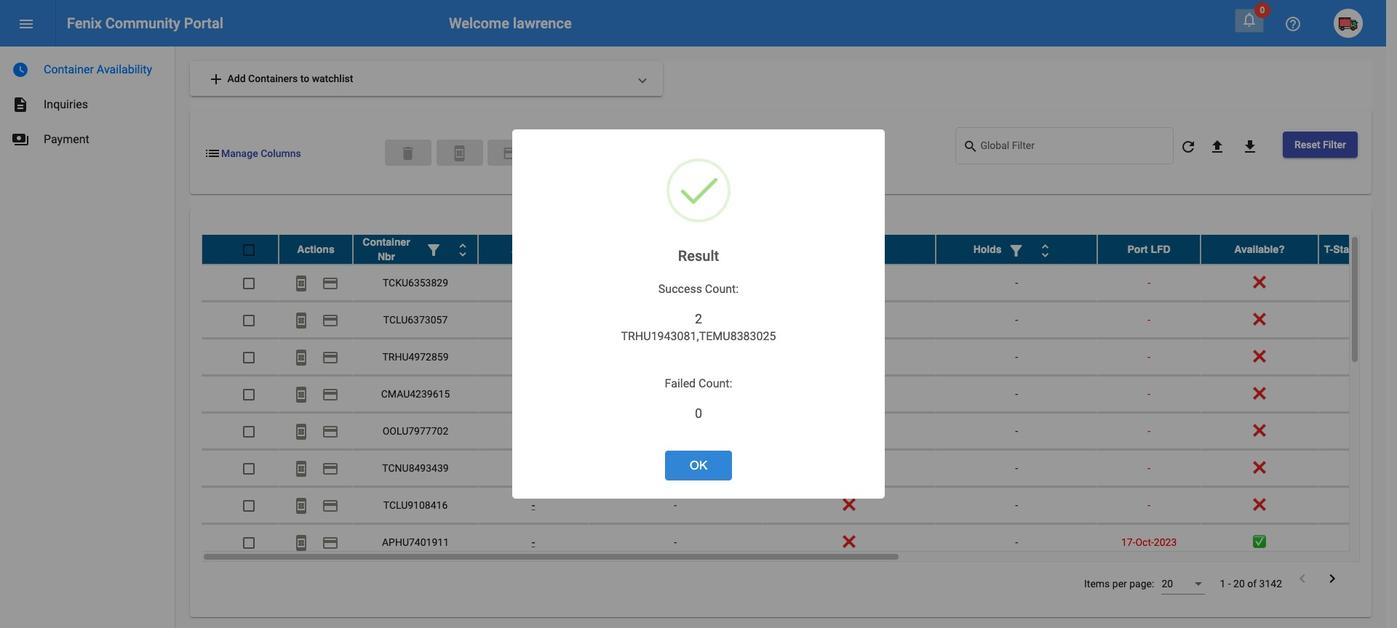 Task type: vqa. For each thing, say whether or not it's contained in the screenshot.


Task type: locate. For each thing, give the bounding box(es) containing it.
items
[[1085, 579, 1110, 590]]

unfold_more button right holds filter_alt
[[1031, 235, 1060, 264]]

row
[[202, 235, 1398, 265], [202, 265, 1398, 302], [202, 302, 1398, 339], [202, 339, 1398, 376], [202, 376, 1398, 414], [202, 414, 1398, 451], [202, 451, 1398, 488], [202, 488, 1398, 525], [202, 525, 1398, 562]]

no color image inside navigate_before button
[[1294, 571, 1312, 588]]

1 filter_alt button from the left
[[419, 235, 448, 264]]

container up inquiries
[[44, 63, 94, 76]]

menu button
[[12, 9, 41, 38]]

17-
[[1122, 537, 1136, 549]]

2 filter_alt button from the left
[[1002, 235, 1031, 264]]

count: for success count:
[[705, 282, 739, 296]]

count: down result on the top of page
[[705, 282, 739, 296]]

1 row from the top
[[202, 235, 1398, 265]]

container nbr
[[363, 237, 410, 263]]

file_download
[[1242, 139, 1259, 156]]

20
[[1162, 579, 1174, 590], [1234, 579, 1245, 590]]

0 horizontal spatial nbr
[[378, 251, 395, 263]]

result dialog
[[513, 129, 885, 500]]

0 horizontal spatial unfold_more button
[[448, 235, 478, 264]]

no color image containing notifications_none
[[1241, 11, 1259, 28]]

appt nbr
[[512, 244, 555, 256]]

1 horizontal spatial appt
[[651, 244, 674, 256]]

-
[[674, 277, 677, 289], [1016, 277, 1018, 289], [1148, 277, 1151, 289], [1016, 315, 1018, 326], [1148, 315, 1151, 326], [1016, 352, 1018, 363], [1148, 352, 1151, 363], [674, 389, 677, 400], [1016, 389, 1018, 400], [1148, 389, 1151, 400], [1016, 426, 1018, 438], [1148, 426, 1151, 438], [674, 463, 677, 475], [1016, 463, 1018, 475], [1148, 463, 1151, 475], [532, 500, 535, 512], [674, 500, 677, 512], [1016, 500, 1018, 512], [1148, 500, 1151, 512], [532, 537, 535, 549], [674, 537, 677, 549], [1016, 537, 1018, 549], [1229, 579, 1231, 590]]

container for availability
[[44, 63, 94, 76]]

1 horizontal spatial filter_alt
[[1008, 242, 1025, 259]]

2 appt from the left
[[651, 244, 674, 256]]

menu
[[17, 16, 35, 33]]

filter_alt up tcku6353829
[[425, 242, 443, 259]]

filter_alt
[[425, 242, 443, 259], [1008, 242, 1025, 259]]

3142
[[1260, 579, 1283, 590]]

1 appt from the left
[[512, 244, 535, 256]]

welcome
[[449, 15, 510, 32]]

per
[[1113, 579, 1128, 590]]

❌
[[1254, 277, 1267, 289], [1254, 315, 1267, 326], [1254, 352, 1267, 363], [1254, 389, 1267, 400], [1254, 426, 1267, 438], [1254, 463, 1267, 475], [843, 500, 856, 512], [1254, 500, 1267, 512], [843, 537, 856, 549]]

no color image containing menu
[[17, 16, 35, 33]]

failed count:
[[665, 377, 733, 391]]

book_online button for tcku6353829
[[287, 269, 316, 298]]

no color image containing navigate_before
[[1294, 571, 1312, 588]]

available? column header
[[1201, 235, 1319, 264]]

payment
[[44, 132, 89, 146]]

2 unfold_more button from the left
[[1031, 235, 1060, 264]]

1 horizontal spatial unfold_more button
[[1031, 235, 1060, 264]]

port lfd column header
[[1098, 235, 1201, 264]]

nbr inside appt nbr column header
[[538, 244, 555, 256]]

book_online button for tcnu8493439
[[287, 454, 316, 483]]

no color image inside refresh button
[[1180, 139, 1197, 156]]

appt for appt nbr
[[512, 244, 535, 256]]

0 horizontal spatial filter_alt button
[[419, 235, 448, 264]]

no color image containing file_download
[[1242, 139, 1259, 156]]

0 vertical spatial count:
[[705, 282, 739, 296]]

2 unfold_more from the left
[[1037, 242, 1055, 259]]

holds
[[974, 244, 1002, 256]]

appt time column header
[[589, 235, 763, 264]]

filter_alt button
[[419, 235, 448, 264], [1002, 235, 1031, 264]]

community
[[105, 15, 180, 32]]

payment for trhu4972859
[[322, 350, 339, 367]]

no color image containing list
[[204, 145, 221, 162]]

inquiries
[[44, 98, 88, 111]]

9 row from the top
[[202, 525, 1398, 562]]

filter_alt button for container nbr
[[419, 235, 448, 264]]

manage
[[221, 148, 258, 159]]

8 row from the top
[[202, 488, 1398, 525]]

no color image containing file_upload
[[1209, 139, 1227, 156]]

no color image inside file_download button
[[1242, 139, 1259, 156]]

no color image inside help_outline popup button
[[1285, 16, 1302, 33]]

reset filter
[[1295, 139, 1347, 151]]

payment button
[[488, 139, 535, 166], [316, 269, 345, 298], [316, 306, 345, 335], [316, 343, 345, 372], [316, 380, 345, 409], [316, 417, 345, 446], [316, 454, 345, 483], [316, 491, 345, 521], [316, 529, 345, 558]]

payment for tcku6353829
[[322, 275, 339, 293]]

port
[[1128, 244, 1148, 256]]

no color image
[[12, 61, 29, 79], [12, 96, 29, 114], [963, 138, 981, 155], [1180, 139, 1197, 156], [451, 145, 468, 162], [503, 145, 520, 162], [454, 242, 472, 259], [1008, 242, 1025, 259], [1037, 242, 1055, 259], [293, 275, 310, 293], [322, 350, 339, 367], [322, 387, 339, 404], [322, 424, 339, 441], [293, 461, 310, 479], [322, 461, 339, 479], [322, 498, 339, 516], [1324, 571, 1342, 588]]

filter_alt right holds
[[1008, 242, 1025, 259]]

no color image containing navigate_next
[[1324, 571, 1342, 588]]

nbr
[[538, 244, 555, 256], [378, 251, 395, 263]]

book_online button for trhu4972859
[[287, 343, 316, 372]]

no color image containing watch_later
[[12, 61, 29, 79]]

20 right page:
[[1162, 579, 1174, 590]]

1 horizontal spatial unfold_more
[[1037, 242, 1055, 259]]

nbr for container nbr
[[378, 251, 395, 263]]

1
[[1220, 579, 1226, 590]]

0 vertical spatial - link
[[532, 500, 535, 512]]

20 left of
[[1234, 579, 1245, 590]]

✅
[[1254, 537, 1267, 549]]

unfold_more button
[[448, 235, 478, 264], [1031, 235, 1060, 264]]

payment button for cmau4239615
[[316, 380, 345, 409]]

tcku6353829
[[383, 277, 448, 289]]

lfd
[[1151, 244, 1171, 256]]

payment button for trhu4972859
[[316, 343, 345, 372]]

book_online button for tclu6373057
[[287, 306, 316, 335]]

2 - link from the top
[[532, 537, 535, 549]]

navigate_next button
[[1320, 570, 1346, 591]]

port lfd
[[1128, 244, 1171, 256]]

no color image
[[1241, 11, 1259, 28], [17, 16, 35, 33], [1285, 16, 1302, 33], [12, 131, 29, 149], [1209, 139, 1227, 156], [1242, 139, 1259, 156], [204, 145, 221, 162], [425, 242, 443, 259], [322, 275, 339, 293], [293, 313, 310, 330], [322, 313, 339, 330], [293, 350, 310, 367], [293, 387, 310, 404], [293, 424, 310, 441], [293, 498, 310, 516], [293, 535, 310, 553], [322, 535, 339, 553], [1294, 571, 1312, 588]]

failed
[[665, 377, 696, 391]]

nbr inside container nbr
[[378, 251, 395, 263]]

book_online for tclu9108416
[[293, 498, 310, 516]]

no color image containing help_outline
[[1285, 16, 1302, 33]]

unfold_more
[[454, 242, 472, 259], [1037, 242, 1055, 259]]

1 vertical spatial count:
[[699, 377, 733, 391]]

payment for oolu7977702
[[322, 424, 339, 441]]

cell
[[478, 265, 589, 301], [763, 265, 936, 301], [1319, 265, 1398, 301], [478, 302, 589, 339], [589, 302, 763, 339], [763, 302, 936, 339], [1319, 302, 1398, 339], [478, 339, 589, 376], [589, 339, 763, 376], [763, 339, 936, 376], [1319, 339, 1398, 376], [478, 376, 589, 413], [763, 376, 936, 413], [1319, 376, 1398, 413], [478, 414, 589, 450], [589, 414, 763, 450], [763, 414, 936, 450], [1319, 414, 1398, 450], [478, 451, 589, 487], [763, 451, 936, 487], [1319, 451, 1398, 487], [1319, 488, 1398, 524], [1319, 525, 1398, 561]]

success count:
[[659, 282, 739, 296]]

1 unfold_more from the left
[[454, 242, 472, 259]]

❌ for tclu6373057
[[1254, 315, 1267, 326]]

❌ for tcku6353829
[[1254, 277, 1267, 289]]

no color image containing search
[[963, 138, 981, 155]]

appt
[[512, 244, 535, 256], [651, 244, 674, 256]]

payment for tcnu8493439
[[322, 461, 339, 479]]

0 horizontal spatial 20
[[1162, 579, 1174, 590]]

filter_alt button for holds
[[1002, 235, 1031, 264]]

book_online for oolu7977702
[[293, 424, 310, 441]]

reset filter button
[[1283, 132, 1358, 158]]

0 horizontal spatial appt
[[512, 244, 535, 256]]

refresh button
[[1174, 132, 1203, 161]]

book_online button for tclu9108416
[[287, 491, 316, 521]]

delete image
[[399, 145, 417, 162]]

columns
[[261, 148, 301, 159]]

1 horizontal spatial filter_alt button
[[1002, 235, 1031, 264]]

search
[[963, 139, 979, 154]]

unfold_more button for holds
[[1031, 235, 1060, 264]]

container up tcku6353829
[[363, 237, 410, 248]]

tclu6373057
[[383, 315, 448, 326]]

navigation
[[0, 47, 175, 157]]

unfold_more right holds filter_alt
[[1037, 242, 1055, 259]]

1 horizontal spatial nbr
[[538, 244, 555, 256]]

unfold_more left appt nbr
[[454, 242, 472, 259]]

book_online for tclu6373057
[[293, 313, 310, 330]]

navigate_next
[[1324, 571, 1342, 588]]

1 horizontal spatial container
[[363, 237, 410, 248]]

success
[[659, 282, 702, 296]]

state
[[1334, 244, 1359, 256]]

tclu9108416
[[383, 500, 448, 512]]

container inside column header
[[363, 237, 410, 248]]

container availability
[[44, 63, 152, 76]]

no color image containing refresh
[[1180, 139, 1197, 156]]

❌ for trhu4972859
[[1254, 352, 1267, 363]]

trhu1943081,temu8383025
[[621, 329, 776, 343]]

3 column header from the left
[[936, 235, 1098, 264]]

payment
[[503, 145, 520, 162], [322, 275, 339, 293], [322, 313, 339, 330], [322, 350, 339, 367], [322, 387, 339, 404], [322, 424, 339, 441], [322, 461, 339, 479], [322, 498, 339, 516], [322, 535, 339, 553]]

6 row from the top
[[202, 414, 1398, 451]]

7 row from the top
[[202, 451, 1398, 488]]

grid
[[202, 235, 1398, 563]]

payment button for tcnu8493439
[[316, 454, 345, 483]]

book_online button
[[436, 139, 483, 166], [287, 269, 316, 298], [287, 306, 316, 335], [287, 343, 316, 372], [287, 380, 316, 409], [287, 417, 316, 446], [287, 454, 316, 483], [287, 491, 316, 521], [287, 529, 316, 558]]

count: for failed count:
[[699, 377, 733, 391]]

actions column header
[[279, 235, 353, 264]]

unfold_more button up tcku6353829
[[448, 235, 478, 264]]

notifications_none button
[[1235, 9, 1265, 33]]

0 vertical spatial container
[[44, 63, 94, 76]]

1 vertical spatial - link
[[532, 537, 535, 549]]

❌ for tclu9108416
[[1254, 500, 1267, 512]]

delete button
[[385, 139, 431, 166]]

1 unfold_more button from the left
[[448, 235, 478, 264]]

count: up 0
[[699, 377, 733, 391]]

1 - link from the top
[[532, 500, 535, 512]]

column header
[[353, 235, 478, 264], [763, 235, 936, 264], [936, 235, 1098, 264]]

container
[[44, 63, 94, 76], [363, 237, 410, 248]]

- link
[[532, 500, 535, 512], [532, 537, 535, 549]]

navigation containing watch_later
[[0, 47, 175, 157]]

Global Watchlist Filter field
[[981, 143, 1167, 154]]

❌ for tcnu8493439
[[1254, 463, 1267, 475]]

1 vertical spatial container
[[363, 237, 410, 248]]

result
[[678, 247, 719, 265]]

row containing filter_alt
[[202, 235, 1398, 265]]

appt for appt time
[[651, 244, 674, 256]]

0 horizontal spatial container
[[44, 63, 94, 76]]

1 column header from the left
[[353, 235, 478, 264]]

0 horizontal spatial unfold_more
[[454, 242, 472, 259]]

1 horizontal spatial 20
[[1234, 579, 1245, 590]]

2 column header from the left
[[763, 235, 936, 264]]

container inside navigation
[[44, 63, 94, 76]]

17-oct-2023
[[1122, 537, 1177, 549]]

no color image inside notifications_none popup button
[[1241, 11, 1259, 28]]

book_online
[[451, 145, 468, 162], [293, 275, 310, 293], [293, 313, 310, 330], [293, 350, 310, 367], [293, 387, 310, 404], [293, 424, 310, 441], [293, 461, 310, 479], [293, 498, 310, 516], [293, 535, 310, 553]]

0 horizontal spatial filter_alt
[[425, 242, 443, 259]]

❌ for cmau4239615
[[1254, 389, 1267, 400]]



Task type: describe. For each thing, give the bounding box(es) containing it.
2 trhu1943081,temu8383025
[[621, 311, 776, 343]]

navigate_before button
[[1290, 570, 1316, 591]]

t-state
[[1325, 244, 1359, 256]]

availability
[[97, 63, 152, 76]]

1 - 20 of 3142
[[1220, 579, 1283, 590]]

help_outline button
[[1279, 9, 1308, 38]]

- link for aphu7401911
[[532, 537, 535, 549]]

payment for cmau4239615
[[322, 387, 339, 404]]

no color image inside file_upload "button"
[[1209, 139, 1227, 156]]

no color image inside navigate_next button
[[1324, 571, 1342, 588]]

delete
[[399, 145, 417, 162]]

list
[[204, 145, 221, 162]]

page:
[[1130, 579, 1155, 590]]

holds filter_alt
[[974, 242, 1025, 259]]

book_online for tcnu8493439
[[293, 461, 310, 479]]

no color image containing payments
[[12, 131, 29, 149]]

filter
[[1324, 139, 1347, 151]]

payment for tclu9108416
[[322, 498, 339, 516]]

2 20 from the left
[[1234, 579, 1245, 590]]

grid containing filter_alt
[[202, 235, 1398, 563]]

appt time
[[651, 244, 701, 256]]

notifications_none
[[1241, 11, 1259, 28]]

available?
[[1235, 244, 1286, 256]]

container for nbr
[[363, 237, 410, 248]]

watch_later
[[12, 61, 29, 79]]

ok
[[690, 459, 708, 473]]

description
[[12, 96, 29, 114]]

t-
[[1325, 244, 1334, 256]]

items per page:
[[1085, 579, 1155, 590]]

ok button
[[665, 451, 733, 481]]

lawrence
[[513, 15, 572, 32]]

5 row from the top
[[202, 376, 1398, 414]]

file_download button
[[1236, 132, 1265, 161]]

aphu7401911
[[382, 537, 449, 549]]

of
[[1248, 579, 1257, 590]]

refresh
[[1180, 139, 1197, 156]]

2
[[695, 311, 703, 327]]

book_online button for aphu7401911
[[287, 529, 316, 558]]

portal
[[184, 15, 223, 32]]

- inside "cell"
[[674, 463, 677, 475]]

payment button for tclu6373057
[[316, 306, 345, 335]]

book_online for aphu7401911
[[293, 535, 310, 553]]

nbr for appt nbr
[[538, 244, 555, 256]]

book_online button for oolu7977702
[[287, 417, 316, 446]]

fenix community portal
[[67, 15, 223, 32]]

payment button for aphu7401911
[[316, 529, 345, 558]]

unfold_more button for container nbr
[[448, 235, 478, 264]]

1 filter_alt from the left
[[425, 242, 443, 259]]

payment button for oolu7977702
[[316, 417, 345, 446]]

1 20 from the left
[[1162, 579, 1174, 590]]

2 filter_alt from the left
[[1008, 242, 1025, 259]]

- link for tclu9108416
[[532, 500, 535, 512]]

time
[[677, 244, 701, 256]]

no color image inside menu button
[[17, 16, 35, 33]]

welcome lawrence
[[449, 15, 572, 32]]

payments
[[12, 131, 29, 149]]

trhu4972859
[[383, 352, 449, 363]]

payment button for tclu9108416
[[316, 491, 345, 521]]

tcnu8493439
[[382, 463, 449, 475]]

help_outline
[[1285, 16, 1302, 33]]

no color image containing description
[[12, 96, 29, 114]]

0
[[695, 406, 703, 421]]

navigate_before
[[1294, 571, 1312, 588]]

- cell
[[589, 451, 763, 487]]

no color image containing filter_alt
[[425, 242, 443, 259]]

3 row from the top
[[202, 302, 1398, 339]]

unfold_more for holds
[[1037, 242, 1055, 259]]

cmau4239615
[[381, 389, 450, 400]]

❌ for oolu7977702
[[1254, 426, 1267, 438]]

reset
[[1295, 139, 1321, 151]]

payment button for tcku6353829
[[316, 269, 345, 298]]

actions
[[297, 244, 335, 256]]

payment for tclu6373057
[[322, 313, 339, 330]]

book_online for trhu4972859
[[293, 350, 310, 367]]

no color image containing filter_alt
[[1008, 242, 1025, 259]]

2 row from the top
[[202, 265, 1398, 302]]

oct-
[[1136, 537, 1154, 549]]

book_online for tcku6353829
[[293, 275, 310, 293]]

oolu7977702
[[383, 426, 449, 438]]

unfold_more for container nbr
[[454, 242, 472, 259]]

4 row from the top
[[202, 339, 1398, 376]]

book_online button for cmau4239615
[[287, 380, 316, 409]]

book_online for cmau4239615
[[293, 387, 310, 404]]

t-state column header
[[1319, 235, 1398, 264]]

2023
[[1154, 537, 1177, 549]]

fenix
[[67, 15, 102, 32]]

payment for aphu7401911
[[322, 535, 339, 553]]

file_upload
[[1209, 139, 1227, 156]]

file_upload button
[[1203, 132, 1232, 161]]

list manage columns
[[204, 145, 301, 162]]

appt nbr column header
[[478, 235, 589, 264]]



